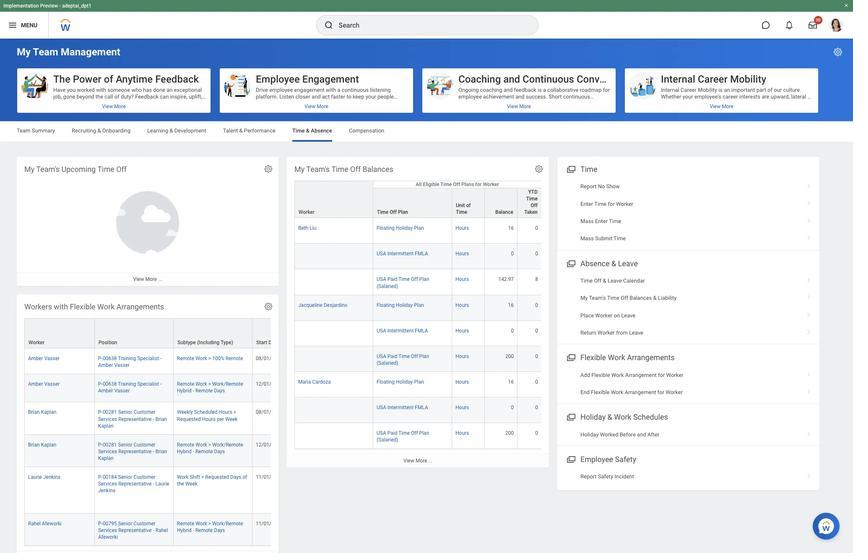 Task type: vqa. For each thing, say whether or not it's contained in the screenshot.


Task type: describe. For each thing, give the bounding box(es) containing it.
for inside the ongoing coaching and feedback is a collaborative roadmap for employee achievement and success.  short continuous feedback cycles to plan, act, access and modify provides acknowledgement, correction and positive outcomes.
[[603, 87, 610, 93]]

worker down show
[[617, 201, 634, 207]]

floating holiday plan for maria cardoza
[[377, 379, 424, 385]]

workers with flexible work arrangements element
[[17, 295, 703, 554]]

eligible
[[423, 182, 440, 188]]

rahel inside p-00795 senior customer services representative - rahel afeworki
[[156, 528, 168, 534]]

p-00281 senior customer services representative - brian kaplan link for requested
[[98, 408, 167, 429]]

& for recruiting
[[98, 128, 101, 134]]

holiday & work schedules
[[581, 413, 668, 422]]

time inside enter time for worker link
[[595, 201, 607, 207]]

00184
[[103, 475, 117, 481]]

holiday for jacqueline desjardins
[[396, 302, 413, 308]]

work/remote for p-00638 training specialist - amber vasser
[[212, 382, 243, 387]]

workers
[[24, 303, 52, 311]]

0 horizontal spatial afeworki
[[42, 521, 62, 527]]

done
[[153, 87, 165, 93]]

holiday for beth liu
[[396, 225, 413, 231]]

preview
[[40, 3, 58, 9]]

my for my team's upcoming time off
[[24, 165, 35, 174]]

services for p-00795 senior customer services representative - rahel afeworki link
[[98, 528, 117, 534]]

2 fmla from the top
[[415, 328, 428, 334]]

access
[[528, 100, 545, 107]]

position
[[99, 340, 117, 346]]

chevron right image for enter time for worker
[[804, 198, 815, 206]]

2 p- from the top
[[98, 382, 103, 387]]

representative for p-00281 senior customer services representative - brian kaplan link associated with requested
[[118, 417, 152, 422]]

worker down workers
[[29, 340, 45, 346]]

2 cell from the top
[[295, 270, 374, 295]]

1 horizontal spatial arrangements
[[628, 354, 675, 362]]

1 fmla from the top
[[415, 251, 428, 257]]

a
[[544, 87, 547, 93]]

1 intermittent from the top
[[388, 251, 414, 257]]

chevron right image for mass enter time
[[804, 215, 815, 224]]

1 vertical spatial with
[[54, 303, 68, 311]]

someone
[[108, 87, 130, 93]]

view more ... link for my team's upcoming time off
[[17, 272, 279, 286]]

08/01/2021 for remote work > 100% remote
[[256, 356, 283, 362]]

time off plan
[[377, 209, 408, 215]]

ongoing coaching and feedback is a collaborative roadmap for employee achievement and success.  short continuous feedback cycles to plan, act, access and modify provides acknowledgement, correction and positive outcomes.
[[459, 87, 610, 113]]

1 vertical spatial feedback
[[135, 94, 159, 100]]

1 vertical spatial enter
[[596, 218, 608, 225]]

3 hours link from the top
[[456, 275, 469, 283]]

> for work shift > requested days of the week link
[[202, 475, 204, 481]]

0 horizontal spatial feedback
[[459, 100, 481, 107]]

& for time
[[306, 128, 310, 134]]

positive
[[542, 107, 561, 113]]

beyond
[[77, 94, 94, 100]]

chevron right image for time off & leave calendar
[[804, 275, 815, 283]]

all eligible time off plans for worker
[[416, 182, 499, 188]]

hybrid for p-00638 training specialist - amber vasser
[[177, 388, 192, 394]]

chevron right image for end flexible work arrangement for worker
[[804, 387, 815, 395]]

8
[[536, 277, 538, 283]]

tab list containing team summary
[[8, 122, 845, 142]]

jenkins inside p-00184 senior customer services representative - laurie jenkins
[[98, 488, 116, 494]]

all
[[416, 182, 422, 188]]

chevron right image for place worker on leave
[[804, 310, 815, 318]]

time inside mass submit time link
[[614, 236, 626, 242]]

amber vasser for remote work > 100% remote
[[28, 356, 60, 362]]

row containing beth liu
[[295, 218, 542, 244]]

12/01/2021 for p-00638 training specialist - amber vasser
[[256, 382, 283, 387]]

brian kaplan link for weekly scheduled hours > requested hours per week
[[28, 408, 56, 416]]

3 cell from the top
[[295, 321, 374, 347]]

& down absence & leave
[[603, 278, 607, 284]]

specialist for remote work > work/remote hybrid - remote days
[[137, 382, 159, 387]]

08/01/2021 for weekly scheduled hours > requested hours per week
[[256, 410, 283, 416]]

16 for beth liu
[[508, 225, 514, 231]]

add
[[581, 372, 591, 378]]

position button
[[95, 319, 173, 348]]

> for remote work > 100% remote link
[[208, 356, 211, 362]]

hours link for jacqueline desjardins floating holiday plan link
[[456, 301, 469, 308]]

time inside unit of time
[[456, 209, 468, 215]]

roadmap
[[580, 87, 602, 93]]

per
[[217, 417, 224, 422]]

work/remote for p-00795 senior customer services representative - rahel afeworki
[[212, 521, 243, 527]]

row containing laurie jenkins
[[24, 467, 703, 514]]

my for my team management
[[17, 46, 31, 58]]

2 vertical spatial feedback
[[76, 107, 99, 113]]

hybrid for p-00795 senior customer services representative - rahel afeworki
[[177, 528, 192, 534]]

notifications large image
[[786, 21, 794, 29]]

ytd time off taken
[[525, 189, 538, 215]]

& for learning
[[170, 128, 173, 134]]

safety for employee
[[615, 455, 637, 464]]

holiday worked before and after
[[581, 432, 660, 438]]

worker inside popup button
[[483, 182, 499, 188]]

and inside have you worked with someone who has done an exceptional job, gone beyond the call of duty?  feedback can inspire, uplift, and motivate recipients to do better.  remind your team to use 'anytime' feedback to recognize others.
[[53, 100, 62, 107]]

who
[[132, 87, 142, 93]]

main content containing my team management
[[0, 39, 854, 554]]

end
[[581, 389, 590, 396]]

customer inside p-00795 senior customer services representative - rahel afeworki
[[134, 521, 156, 527]]

0 vertical spatial enter
[[581, 201, 593, 207]]

rahel afeworki link
[[28, 520, 62, 527]]

customer inside p-00184 senior customer services representative - laurie jenkins
[[134, 475, 156, 481]]

1 horizontal spatial feedback
[[514, 87, 537, 93]]

of inside "work shift > requested days of the week"
[[243, 475, 247, 481]]

row containing jacqueline desjardins
[[295, 295, 542, 321]]

off inside all eligible time off plans for worker popup button
[[453, 182, 460, 188]]

subtype (including type) column header
[[174, 319, 253, 349]]

internal
[[661, 73, 696, 85]]

enter time for worker link
[[558, 195, 820, 213]]

time inside the my team's upcoming time off 'element'
[[97, 165, 114, 174]]

report no show link
[[558, 178, 820, 195]]

chevron right image for return worker from leave
[[804, 327, 815, 335]]

11/01/2021 for work shift > requested days of the week
[[256, 475, 283, 481]]

& for talent
[[239, 128, 243, 134]]

an
[[167, 87, 173, 93]]

amber vasser link for remote work > work/remote hybrid - remote days
[[28, 380, 60, 387]]

start
[[256, 340, 267, 346]]

p-00638 training specialist - amber vasser link for remote work > 100% remote
[[98, 354, 162, 369]]

unit of time
[[456, 203, 471, 215]]

coaching
[[459, 73, 501, 85]]

100%
[[212, 356, 225, 362]]

time inside "tab list"
[[293, 128, 305, 134]]

laurie jenkins
[[28, 475, 61, 481]]

compensation
[[349, 128, 385, 134]]

you
[[67, 87, 76, 93]]

recognize
[[107, 107, 130, 113]]

and inside holiday worked before and after link
[[638, 432, 647, 438]]

3 fmla from the top
[[415, 405, 428, 411]]

hours link for usa intermittent fmla link corresponding to 6th cell from the bottom of the my team's time off balances element
[[456, 249, 469, 257]]

collaborative
[[548, 87, 579, 93]]

p- inside p-00795 senior customer services representative - rahel afeworki
[[98, 521, 103, 527]]

0 vertical spatial team
[[33, 46, 58, 58]]

others.
[[132, 107, 149, 113]]

(including
[[197, 340, 220, 346]]

menu group image for holiday & work schedules
[[565, 411, 577, 423]]

menu banner
[[0, 0, 854, 39]]

continuous
[[564, 94, 591, 100]]

can
[[160, 94, 169, 100]]

inspire,
[[170, 94, 188, 100]]

services for p-00281 senior customer services representative - brian kaplan link associated with requested
[[98, 417, 117, 422]]

time inside all eligible time off plans for worker popup button
[[441, 182, 452, 188]]

worker button for row containing worker
[[25, 319, 94, 348]]

off inside 'time off plan' popup button
[[390, 209, 397, 215]]

configure my team's upcoming time off image
[[264, 165, 273, 174]]

my team management
[[17, 46, 120, 58]]

remote work > work/remote hybrid - remote days for p-00638 training specialist - amber vasser
[[177, 382, 243, 394]]

16 for jacqueline desjardins
[[508, 302, 514, 308]]

0 horizontal spatial team
[[17, 128, 30, 134]]

type)
[[221, 340, 233, 346]]

floating for jacqueline desjardins
[[377, 302, 395, 308]]

30 button
[[804, 16, 823, 34]]

floating holiday plan for jacqueline desjardins
[[377, 302, 424, 308]]

engagement
[[303, 73, 359, 85]]

correction
[[506, 107, 530, 113]]

holiday for maria cardoza
[[396, 379, 413, 385]]

0 for jacqueline desjardins floating holiday plan link
[[536, 302, 538, 308]]

amber vasser for remote work > work/remote hybrid - remote days
[[28, 382, 60, 387]]

your
[[162, 100, 172, 107]]

p-00184 senior customer services representative - laurie jenkins
[[98, 475, 169, 494]]

subtype
[[178, 340, 196, 346]]

2 intermittent from the top
[[388, 328, 414, 334]]

off inside my team's time off balances & liability link
[[621, 295, 629, 301]]

start date button
[[253, 319, 293, 348]]

0 for third usa paid time off plan (salaried) link
[[536, 431, 538, 437]]

time & absence
[[293, 128, 332, 134]]

report safety incident
[[581, 474, 634, 480]]

plans
[[462, 182, 474, 188]]

more for off
[[145, 277, 157, 283]]

beth
[[298, 225, 309, 231]]

chevron right image for add flexible work arrangement for worker
[[804, 369, 815, 378]]

close environment banner image
[[844, 3, 849, 8]]

- inside p-00184 senior customer services representative - laurie jenkins
[[153, 481, 154, 487]]

jacqueline desjardins link
[[298, 301, 348, 308]]

subtype (including type) button
[[174, 319, 252, 348]]

calendar
[[624, 278, 645, 284]]

date
[[269, 340, 279, 346]]

requested inside weekly scheduled hours > requested hours per week
[[177, 417, 201, 422]]

management
[[61, 46, 120, 58]]

remote work > work/remote hybrid - remote days for p-00281 senior customer services representative - brian kaplan
[[177, 442, 243, 455]]

configure workers with flexible work arrangements image
[[264, 302, 273, 311]]

off inside the my team's upcoming time off 'element'
[[116, 165, 127, 174]]

11/01/2021 for remote work > work/remote hybrid - remote days
[[256, 521, 283, 527]]

3 usa paid time off plan (salaried) link from the top
[[377, 429, 429, 443]]

my team's upcoming time off element
[[17, 157, 279, 286]]

time inside "mass enter time" link
[[609, 218, 622, 225]]

acknowledgement,
[[459, 107, 504, 113]]

recipients
[[86, 100, 110, 107]]

worked
[[77, 87, 95, 93]]

for up end flexible work arrangement for worker link
[[659, 372, 665, 378]]

0 for usa intermittent fmla link related to second cell from the bottom
[[536, 405, 538, 411]]

team
[[173, 100, 186, 107]]

view more ... for my team's upcoming time off
[[133, 277, 162, 283]]

0 horizontal spatial arrangements
[[117, 303, 164, 311]]

the power of anytime feedback
[[53, 73, 199, 85]]

senior for p-00281 senior customer services representative - brian kaplan link associated with requested
[[118, 410, 132, 416]]

4 p- from the top
[[98, 442, 103, 448]]

weekly scheduled hours > requested hours per week link
[[177, 408, 238, 422]]

row containing rahel afeworki
[[24, 514, 703, 547]]

hours link for floating holiday plan link associated with maria cardoza
[[456, 378, 469, 385]]

p-00638 training specialist - amber vasser link for remote work > work/remote hybrid - remote days
[[98, 380, 162, 394]]

worker down add flexible work arrangement for worker link
[[666, 389, 683, 396]]

arrangement for add flexible work arrangement for worker
[[626, 372, 657, 378]]

- inside 'menu' banner
[[59, 3, 61, 9]]

senior for p-00281 senior customer services representative - brian kaplan link corresponding to hybrid
[[118, 442, 132, 448]]

list for arrangements
[[558, 367, 820, 401]]

menu group image for time
[[565, 163, 577, 175]]

performance
[[244, 128, 276, 134]]

the inside have you worked with someone who has done an exceptional job, gone beyond the call of duty?  feedback can inspire, uplift, and motivate recipients to do better.  remind your team to use 'anytime' feedback to recognize others.
[[96, 94, 103, 100]]

more for balances
[[416, 458, 427, 464]]

1 cell from the top
[[295, 244, 374, 270]]

exceptional
[[174, 87, 202, 93]]

team's for my team's upcoming time off
[[36, 165, 60, 174]]

view more ... link for my team's time off balances
[[287, 454, 549, 468]]

plan inside popup button
[[398, 209, 408, 215]]

conversations
[[577, 73, 642, 85]]

menu group image for flexible work arrangements
[[565, 352, 577, 363]]

p-00795 senior customer services representative - rahel afeworki
[[98, 521, 168, 541]]

menu group image for employee safety
[[565, 454, 577, 465]]

30
[[816, 18, 821, 22]]

talent & performance
[[223, 128, 276, 134]]

1 vertical spatial absence
[[581, 259, 610, 268]]

incident
[[615, 474, 634, 480]]

remote work > work/remote hybrid - remote days for p-00795 senior customer services representative - rahel afeworki
[[177, 521, 243, 534]]

enter time for worker
[[581, 201, 634, 207]]

for down show
[[608, 201, 615, 207]]

0 vertical spatial feedback
[[155, 73, 199, 85]]

time inside my team's time off balances & liability link
[[608, 295, 620, 301]]

12/01/2021 for p-00281 senior customer services representative - brian kaplan
[[256, 442, 283, 448]]

hours link for 2nd usa paid time off plan (salaried) link from the top of the my team's time off balances element
[[456, 352, 469, 360]]

configure this page image
[[834, 47, 844, 57]]

better.
[[125, 100, 140, 107]]

schedules
[[634, 413, 668, 422]]

list containing report no show
[[558, 178, 820, 248]]

view more ... for my team's time off balances
[[404, 458, 433, 464]]

uplift,
[[189, 94, 202, 100]]

subtype (including type)
[[178, 340, 233, 346]]

2 usa paid time off plan (salaried) link from the top
[[377, 352, 429, 366]]

upcoming
[[62, 165, 96, 174]]

services for p-00281 senior customer services representative - brian kaplan link corresponding to hybrid
[[98, 449, 117, 455]]

usa intermittent fmla link for 6th cell from the bottom of the my team's time off balances element
[[377, 249, 428, 257]]

modify
[[557, 100, 574, 107]]

brian kaplan for remote work > work/remote hybrid - remote days
[[28, 442, 56, 448]]

act,
[[518, 100, 527, 107]]



Task type: locate. For each thing, give the bounding box(es) containing it.
0 vertical spatial the
[[96, 94, 103, 100]]

1 representative from the top
[[118, 417, 152, 422]]

0 vertical spatial p-00281 senior customer services representative - brian kaplan
[[98, 410, 167, 429]]

to down achievement
[[499, 100, 504, 107]]

0 for beth liu floating holiday plan link
[[536, 225, 538, 231]]

search image
[[324, 20, 334, 30]]

row containing ytd time off taken
[[295, 181, 542, 219]]

laurie
[[28, 475, 42, 481], [156, 481, 169, 487]]

1 usa paid time off plan (salaried) link from the top
[[377, 275, 429, 289]]

worker column header
[[295, 181, 374, 219], [24, 319, 95, 349]]

leave down absence & leave
[[608, 278, 622, 284]]

my inside the my team's upcoming time off 'element'
[[24, 165, 35, 174]]

continuous
[[523, 73, 575, 85]]

2 chevron right image from the top
[[804, 233, 815, 241]]

4 chevron right image from the top
[[804, 369, 815, 378]]

3 floating holiday plan from the top
[[377, 379, 424, 385]]

balances down calendar
[[630, 295, 652, 301]]

200
[[506, 354, 514, 360], [506, 431, 514, 437]]

chevron right image inside "mass enter time" link
[[804, 215, 815, 224]]

row containing worker
[[24, 319, 703, 349]]

0 vertical spatial requested
[[177, 417, 201, 422]]

chevron right image for report safety incident
[[804, 471, 815, 479]]

remote work > work/remote hybrid - remote days link for p-00281 senior customer services representative - brian kaplan
[[177, 441, 243, 455]]

specialist
[[137, 356, 159, 362], [137, 382, 159, 387]]

2 brian kaplan from the top
[[28, 442, 56, 448]]

jacqueline desjardins
[[298, 302, 348, 308]]

16
[[508, 225, 514, 231], [508, 302, 514, 308], [508, 379, 514, 385]]

2 vertical spatial paid
[[388, 431, 398, 437]]

place worker on leave
[[581, 313, 636, 319]]

worker left from
[[598, 330, 615, 336]]

floating holiday plan
[[377, 225, 424, 231], [377, 302, 424, 308], [377, 379, 424, 385]]

2 00638 from the top
[[103, 382, 117, 387]]

mass for mass submit time
[[581, 236, 594, 242]]

usa intermittent fmla link for second cell from the bottom
[[377, 403, 428, 411]]

1 usa intermittent fmla link from the top
[[377, 249, 428, 257]]

to inside the ongoing coaching and feedback is a collaborative roadmap for employee achievement and success.  short continuous feedback cycles to plan, act, access and modify provides acknowledgement, correction and positive outcomes.
[[499, 100, 504, 107]]

my inside my team's time off balances & liability link
[[581, 295, 588, 301]]

1 vertical spatial floating holiday plan
[[377, 302, 424, 308]]

2 menu group image from the top
[[565, 454, 577, 465]]

the inside "work shift > requested days of the week"
[[177, 481, 184, 487]]

00638 for remote work > work/remote hybrid - remote days
[[103, 382, 117, 387]]

(salaried) for third usa paid time off plan (salaried) link
[[377, 438, 398, 443]]

arrangement for end flexible work arrangement for worker
[[625, 389, 657, 396]]

4 cell from the top
[[295, 347, 374, 372]]

1 vertical spatial menu group image
[[565, 454, 577, 465]]

row containing all eligible time off plans for worker
[[295, 181, 542, 219]]

mass enter time link
[[558, 213, 820, 230]]

brian kaplan link for remote work > work/remote hybrid - remote days
[[28, 441, 56, 448]]

hybrid inside row
[[177, 528, 192, 534]]

0 vertical spatial brian kaplan link
[[28, 408, 56, 416]]

desjardins
[[324, 302, 348, 308]]

& right learning
[[170, 128, 173, 134]]

chevron right image inside holiday worked before and after link
[[804, 429, 815, 437]]

0 vertical spatial floating holiday plan
[[377, 225, 424, 231]]

career
[[698, 73, 728, 85]]

1 08/01/2021 from the top
[[256, 356, 283, 362]]

feedback up success.
[[514, 87, 537, 93]]

before
[[620, 432, 636, 438]]

2 hours link from the top
[[456, 249, 469, 257]]

team down menu
[[33, 46, 58, 58]]

3 chevron right image from the top
[[804, 292, 815, 301]]

16 for maria cardoza
[[508, 379, 514, 385]]

& down employee engagement button
[[306, 128, 310, 134]]

1 vertical spatial 00281
[[103, 442, 117, 448]]

team's for my team's time off balances
[[307, 165, 330, 174]]

representative inside p-00795 senior customer services representative - rahel afeworki
[[118, 528, 152, 534]]

list
[[558, 178, 820, 248], [558, 272, 820, 342], [558, 367, 820, 401]]

absence up time off & leave calendar
[[581, 259, 610, 268]]

1 vertical spatial 11/01/2021
[[256, 521, 283, 527]]

paid for third usa paid time off plan (salaried) link
[[388, 431, 398, 437]]

2 08/01/2021 from the top
[[256, 410, 283, 416]]

days for p-00795 senior customer services representative - rahel afeworki
[[214, 528, 225, 534]]

1 chevron right image from the top
[[804, 215, 815, 224]]

2 services from the top
[[98, 449, 117, 455]]

1 vertical spatial mass
[[581, 236, 594, 242]]

2 16 from the top
[[508, 302, 514, 308]]

1 11/01/2021 from the top
[[256, 475, 283, 481]]

report left no
[[581, 183, 597, 190]]

0 vertical spatial hybrid
[[177, 388, 192, 394]]

flexible
[[70, 303, 96, 311], [581, 354, 607, 362], [592, 372, 610, 378], [591, 389, 610, 396]]

6 usa from the top
[[377, 431, 386, 437]]

for
[[603, 87, 610, 93], [476, 182, 482, 188], [608, 201, 615, 207], [659, 372, 665, 378], [658, 389, 665, 396]]

> for the remote work > work/remote hybrid - remote days link associated with p-00638 training specialist - amber vasser
[[208, 382, 211, 387]]

> inside weekly scheduled hours > requested hours per week
[[234, 410, 236, 416]]

2 chevron right image from the top
[[804, 198, 815, 206]]

feedback down employee
[[459, 100, 481, 107]]

p-00795 senior customer services representative - rahel afeworki link
[[98, 520, 168, 541]]

1 vertical spatial laurie
[[156, 481, 169, 487]]

safety up incident
[[615, 455, 637, 464]]

worker left on
[[596, 313, 613, 319]]

view more ... inside my team's time off balances element
[[404, 458, 433, 464]]

1 vertical spatial view
[[404, 458, 415, 464]]

inbox large image
[[809, 21, 818, 29]]

1 brian kaplan from the top
[[28, 410, 56, 416]]

view for my team's time off balances
[[404, 458, 415, 464]]

usa intermittent fmla for 3rd cell
[[377, 328, 428, 334]]

0 vertical spatial (salaried)
[[377, 284, 398, 289]]

mass left submit
[[581, 236, 594, 242]]

leave for from
[[630, 330, 644, 336]]

1 vertical spatial 00638
[[103, 382, 117, 387]]

1 vertical spatial list
[[558, 272, 820, 342]]

> for the remote work > work/remote hybrid - remote days link corresponding to p-00795 senior customer services representative - rahel afeworki
[[208, 521, 211, 527]]

team's left upcoming
[[36, 165, 60, 174]]

remind
[[142, 100, 160, 107]]

chevron right image inside mass submit time link
[[804, 233, 815, 241]]

arrangements
[[117, 303, 164, 311], [628, 354, 675, 362]]

0 vertical spatial paid
[[388, 277, 398, 283]]

implementation preview -   adeptai_dpt1
[[3, 3, 91, 9]]

chevron right image inside end flexible work arrangement for worker link
[[804, 387, 815, 395]]

2 11/01/2021 from the top
[[256, 521, 283, 527]]

leave right from
[[630, 330, 644, 336]]

1 vertical spatial intermittent
[[388, 328, 414, 334]]

0 vertical spatial laurie
[[28, 475, 42, 481]]

view more ...
[[133, 277, 162, 283], [404, 458, 433, 464]]

1 vertical spatial p-00281 senior customer services representative - brian kaplan
[[98, 442, 167, 462]]

4 hours link from the top
[[456, 301, 469, 308]]

p-00281 senior customer services representative - brian kaplan link
[[98, 408, 167, 429], [98, 441, 167, 462]]

0 vertical spatial employee
[[256, 73, 300, 85]]

1 horizontal spatial the
[[177, 481, 184, 487]]

worker
[[483, 182, 499, 188], [617, 201, 634, 207], [299, 209, 315, 215], [596, 313, 613, 319], [598, 330, 615, 336], [29, 340, 45, 346], [667, 372, 684, 378], [666, 389, 683, 396]]

of inside have you worked with someone who has done an exceptional job, gone beyond the call of duty?  feedback can inspire, uplift, and motivate recipients to do better.  remind your team to use 'anytime' feedback to recognize others.
[[114, 94, 119, 100]]

laurie inside the laurie jenkins link
[[28, 475, 42, 481]]

the
[[53, 73, 70, 85]]

plan,
[[505, 100, 517, 107]]

1 vertical spatial usa intermittent fmla
[[377, 328, 428, 334]]

0 vertical spatial usa intermittent fmla link
[[377, 249, 428, 257]]

1 vertical spatial worker button
[[25, 319, 94, 348]]

1 chevron right image from the top
[[804, 181, 815, 189]]

0 vertical spatial week
[[225, 417, 238, 422]]

2 customer from the top
[[134, 442, 156, 448]]

chevron right image
[[804, 181, 815, 189], [804, 198, 815, 206], [804, 292, 815, 301], [804, 310, 815, 318], [804, 327, 815, 335], [804, 471, 815, 479]]

2 hybrid from the top
[[177, 449, 192, 455]]

& left liability
[[654, 295, 657, 301]]

mass up 'mass submit time'
[[581, 218, 594, 225]]

1 specialist from the top
[[137, 356, 159, 362]]

week inside "work shift > requested days of the week"
[[185, 481, 198, 487]]

1 vertical spatial specialist
[[137, 382, 159, 387]]

6 cell from the top
[[295, 424, 374, 449]]

& up 'worked'
[[608, 413, 613, 422]]

0 horizontal spatial employee
[[256, 73, 300, 85]]

0 vertical spatial training
[[118, 356, 136, 362]]

1 senior from the top
[[118, 410, 132, 416]]

learning & development
[[147, 128, 206, 134]]

1 vertical spatial p-00638 training specialist - amber vasser
[[98, 382, 162, 394]]

amber vasser link
[[28, 354, 60, 362], [28, 380, 60, 387]]

remote work > 100% remote link
[[177, 354, 243, 362]]

1 vertical spatial 200
[[506, 431, 514, 437]]

2 p-00281 senior customer services representative - brian kaplan link from the top
[[98, 441, 167, 462]]

3 usa paid time off plan (salaried) from the top
[[377, 431, 429, 443]]

1 vertical spatial amber vasser link
[[28, 380, 60, 387]]

4 usa from the top
[[377, 354, 386, 360]]

5 chevron right image from the top
[[804, 387, 815, 395]]

2 amber vasser link from the top
[[28, 380, 60, 387]]

5 hours link from the top
[[456, 326, 469, 334]]

worker column header inside my team's time off balances element
[[295, 181, 374, 219]]

& right recruiting
[[98, 128, 101, 134]]

... for my team's upcoming time off
[[158, 277, 162, 283]]

1 vertical spatial employee
[[581, 455, 614, 464]]

to left use
[[187, 100, 192, 107]]

off inside time off & leave calendar link
[[594, 278, 602, 284]]

hybrid for p-00281 senior customer services representative - brian kaplan
[[177, 449, 192, 455]]

view more ... inside the my team's upcoming time off 'element'
[[133, 277, 162, 283]]

0 horizontal spatial rahel
[[28, 521, 41, 527]]

list for leave
[[558, 272, 820, 342]]

usa for third usa paid time off plan (salaried) link
[[377, 431, 386, 437]]

2 vertical spatial hybrid
[[177, 528, 192, 534]]

usa paid time off plan (salaried) for 2nd usa paid time off plan (salaried) link from the top of the my team's time off balances element
[[377, 354, 429, 366]]

representative
[[118, 417, 152, 422], [118, 449, 152, 455], [118, 481, 152, 487], [118, 528, 152, 534]]

0 vertical spatial p-00638 training specialist - amber vasser
[[98, 356, 162, 369]]

200 for the hours link for 2nd usa paid time off plan (salaried) link from the top of the my team's time off balances element
[[506, 354, 514, 360]]

1 horizontal spatial requested
[[205, 475, 229, 481]]

usa paid time off plan (salaried) link
[[377, 275, 429, 289], [377, 352, 429, 366], [377, 429, 429, 443]]

remote work > work/remote hybrid - remote days link for p-00795 senior customer services representative - rahel afeworki
[[177, 520, 243, 534]]

0 vertical spatial 11/01/2021
[[256, 475, 283, 481]]

3 16 from the top
[[508, 379, 514, 385]]

2 floating from the top
[[377, 302, 395, 308]]

worker button for row containing all eligible time off plans for worker
[[295, 181, 373, 218]]

leave right on
[[622, 313, 636, 319]]

safety for report
[[598, 474, 614, 480]]

p-00184 senior customer services representative - laurie jenkins link
[[98, 473, 169, 494]]

my inside my team's time off balances element
[[295, 165, 305, 174]]

4 representative from the top
[[118, 528, 152, 534]]

employee for employee safety
[[581, 455, 614, 464]]

chevron right image for mass submit time
[[804, 233, 815, 241]]

1 customer from the top
[[134, 410, 156, 416]]

for inside popup button
[[476, 182, 482, 188]]

worker column header down my team's time off balances
[[295, 181, 374, 219]]

1 p-00638 training specialist - amber vasser from the top
[[98, 356, 162, 369]]

senior for p-00184 senior customer services representative - laurie jenkins link
[[118, 475, 132, 481]]

worker up beth liu link
[[299, 209, 315, 215]]

feedback up an
[[155, 73, 199, 85]]

leave for on
[[622, 313, 636, 319]]

list containing add flexible work arrangement for worker
[[558, 367, 820, 401]]

of inside unit of time
[[467, 203, 471, 209]]

floating holiday plan link for maria cardoza
[[377, 378, 424, 385]]

- inside p-00795 senior customer services representative - rahel afeworki
[[153, 528, 154, 534]]

8 hours link from the top
[[456, 403, 469, 411]]

(salaried)
[[377, 284, 398, 289], [377, 361, 398, 366], [377, 438, 398, 443]]

12/01/2021
[[256, 382, 283, 387], [256, 442, 283, 448]]

1 menu group image from the top
[[565, 411, 577, 423]]

my up the place
[[581, 295, 588, 301]]

0 horizontal spatial more
[[145, 277, 157, 283]]

laurie jenkins link
[[28, 473, 61, 481]]

2 vertical spatial work/remote
[[212, 521, 243, 527]]

1 usa from the top
[[377, 251, 386, 257]]

1 vertical spatial fmla
[[415, 328, 428, 334]]

worker button down my team's time off balances
[[295, 181, 373, 218]]

1 00638 from the top
[[103, 356, 117, 362]]

ytd time off taken button
[[518, 188, 542, 218]]

1 vertical spatial arrangements
[[628, 354, 675, 362]]

amber vasser link for remote work > 100% remote
[[28, 354, 60, 362]]

tab list
[[8, 122, 845, 142]]

customer up p-00184 senior customer services representative - laurie jenkins link
[[134, 442, 156, 448]]

arrangement up end flexible work arrangement for worker
[[626, 372, 657, 378]]

chevron right image inside my team's time off balances & liability link
[[804, 292, 815, 301]]

days
[[214, 388, 225, 394], [214, 449, 225, 455], [230, 475, 241, 481], [214, 528, 225, 534]]

2 vertical spatial floating holiday plan link
[[377, 378, 424, 385]]

0 vertical spatial remote work > work/remote hybrid - remote days link
[[177, 380, 243, 394]]

1 horizontal spatial employee
[[581, 455, 614, 464]]

mass for mass enter time
[[581, 218, 594, 225]]

0 vertical spatial with
[[96, 87, 106, 93]]

employee engagement
[[256, 73, 359, 85]]

p-00638 training specialist - amber vasser
[[98, 356, 162, 369], [98, 382, 162, 394]]

success.
[[526, 94, 548, 100]]

0 for floating holiday plan link associated with maria cardoza
[[536, 379, 538, 385]]

end flexible work arrangement for worker link
[[558, 384, 820, 401]]

3 list from the top
[[558, 367, 820, 401]]

hours link for beth liu floating holiday plan link
[[456, 224, 469, 231]]

time off plan button
[[374, 188, 452, 218]]

view inside the my team's upcoming time off 'element'
[[133, 277, 144, 283]]

to left do
[[111, 100, 116, 107]]

1 vertical spatial report
[[581, 474, 597, 480]]

3 p- from the top
[[98, 410, 103, 416]]

work/remote for p-00281 senior customer services representative - brian kaplan
[[212, 442, 243, 448]]

week
[[225, 417, 238, 422], [185, 481, 198, 487]]

p-00281 senior customer services representative - brian kaplan link for hybrid
[[98, 441, 167, 462]]

days for p-00281 senior customer services representative - brian kaplan
[[214, 449, 225, 455]]

requested down weekly
[[177, 417, 201, 422]]

usa for usa intermittent fmla link associated with 3rd cell
[[377, 328, 386, 334]]

with inside have you worked with someone who has done an exceptional job, gone beyond the call of duty?  feedback can inspire, uplift, and motivate recipients to do better.  remind your team to use 'anytime' feedback to recognize others.
[[96, 87, 106, 93]]

enter down report no show
[[581, 201, 593, 207]]

2 vertical spatial remote work > work/remote hybrid - remote days
[[177, 521, 243, 534]]

floating holiday plan link for beth liu
[[377, 224, 424, 231]]

2 floating holiday plan link from the top
[[377, 301, 424, 308]]

requested right shift
[[205, 475, 229, 481]]

0 horizontal spatial balances
[[363, 165, 394, 174]]

balances for my team's time off balances
[[363, 165, 394, 174]]

0 vertical spatial p-00281 senior customer services representative - brian kaplan link
[[98, 408, 167, 429]]

11/01/2021
[[256, 475, 283, 481], [256, 521, 283, 527]]

end flexible work arrangement for worker
[[581, 389, 683, 396]]

specialist for remote work > 100% remote
[[137, 356, 159, 362]]

6 hours link from the top
[[456, 352, 469, 360]]

3 paid from the top
[[388, 431, 398, 437]]

& for absence
[[612, 259, 617, 268]]

start date
[[256, 340, 279, 346]]

team's inside 'element'
[[36, 165, 60, 174]]

mass enter time
[[581, 218, 622, 225]]

to
[[111, 100, 116, 107], [187, 100, 192, 107], [499, 100, 504, 107], [101, 107, 105, 113]]

3 work/remote from the top
[[212, 521, 243, 527]]

requested inside "work shift > requested days of the week"
[[205, 475, 229, 481]]

services inside p-00184 senior customer services representative - laurie jenkins
[[98, 481, 117, 487]]

2 menu group image from the top
[[565, 258, 577, 269]]

my down menu dropdown button
[[17, 46, 31, 58]]

my team's time off balances element
[[287, 157, 549, 468]]

2 usa intermittent fmla link from the top
[[377, 326, 428, 334]]

customer right 00795
[[134, 521, 156, 527]]

2 remote work > work/remote hybrid - remote days from the top
[[177, 442, 243, 455]]

training for remote work > 100% remote
[[118, 356, 136, 362]]

2 12/01/2021 from the top
[[256, 442, 283, 448]]

2 training from the top
[[118, 382, 136, 387]]

time inside 'time off plan' popup button
[[377, 209, 389, 215]]

chevron right image for holiday worked before and after
[[804, 429, 815, 437]]

Search Workday  search field
[[339, 16, 521, 34]]

profile logan mcneil image
[[830, 18, 844, 34]]

work/remote inside row
[[212, 521, 243, 527]]

... inside my team's time off balances element
[[429, 458, 433, 464]]

remote work > work/remote hybrid - remote days inside row
[[177, 521, 243, 534]]

my team's time off balances & liability link
[[558, 290, 820, 307]]

off inside the ytd time off taken
[[531, 203, 538, 209]]

1 horizontal spatial team
[[33, 46, 58, 58]]

more inside my team's time off balances element
[[416, 458, 427, 464]]

2 horizontal spatial team's
[[589, 295, 606, 301]]

p-00638 training specialist - amber vasser for remote work > 100% remote
[[98, 356, 162, 369]]

2 vertical spatial intermittent
[[388, 405, 414, 411]]

3 usa intermittent fmla from the top
[[377, 405, 428, 411]]

ongoing
[[459, 87, 479, 93]]

chevron right image inside place worker on leave 'link'
[[804, 310, 815, 318]]

2 paid from the top
[[388, 354, 398, 360]]

justify image
[[8, 20, 18, 30]]

main content
[[0, 39, 854, 554]]

...
[[158, 277, 162, 283], [429, 458, 433, 464]]

position column header
[[95, 319, 174, 349]]

arrangements up position popup button
[[117, 303, 164, 311]]

2 remote work > work/remote hybrid - remote days link from the top
[[177, 441, 243, 455]]

'anytime'
[[53, 107, 74, 113]]

p-00638 training specialist - amber vasser link
[[98, 354, 162, 369], [98, 380, 162, 394]]

do
[[118, 100, 124, 107]]

coaching and continuous conversations
[[459, 73, 642, 85]]

jenkins
[[43, 475, 61, 481], [98, 488, 116, 494]]

ytd
[[529, 189, 538, 195]]

team's down time & absence
[[307, 165, 330, 174]]

employee for employee engagement
[[256, 73, 300, 85]]

hybrid
[[177, 388, 192, 394], [177, 449, 192, 455], [177, 528, 192, 534]]

menu group image
[[565, 411, 577, 423], [565, 454, 577, 465]]

0 for usa intermittent fmla link associated with 3rd cell
[[536, 328, 538, 334]]

work inside "work shift > requested days of the week"
[[177, 475, 189, 481]]

0 vertical spatial 08/01/2021
[[256, 356, 283, 362]]

3 menu group image from the top
[[565, 352, 577, 363]]

3 senior from the top
[[118, 475, 132, 481]]

3 floating holiday plan link from the top
[[377, 378, 424, 385]]

senior inside p-00184 senior customer services representative - laurie jenkins
[[118, 475, 132, 481]]

team's up the place
[[589, 295, 606, 301]]

0 horizontal spatial worker column header
[[24, 319, 95, 349]]

1 vertical spatial the
[[177, 481, 184, 487]]

0 vertical spatial list
[[558, 178, 820, 248]]

3 (salaried) from the top
[[377, 438, 398, 443]]

week for the
[[185, 481, 198, 487]]

1 00281 from the top
[[103, 410, 117, 416]]

days inside "work shift > requested days of the week"
[[230, 475, 241, 481]]

place
[[581, 313, 594, 319]]

1 vertical spatial more
[[416, 458, 427, 464]]

1 vertical spatial (salaried)
[[377, 361, 398, 366]]

employee inside button
[[256, 73, 300, 85]]

brian
[[28, 410, 40, 416], [156, 417, 167, 422], [28, 442, 40, 448], [156, 449, 167, 455]]

internal career mobility button
[[625, 68, 819, 113]]

show
[[607, 183, 620, 190]]

0 horizontal spatial week
[[185, 481, 198, 487]]

0 vertical spatial usa paid time off plan (salaried) link
[[377, 275, 429, 289]]

6 chevron right image from the top
[[804, 429, 815, 437]]

to down "recipients"
[[101, 107, 105, 113]]

1 12/01/2021 from the top
[[256, 382, 283, 387]]

1 horizontal spatial enter
[[596, 218, 608, 225]]

my down 'team summary' at the top left
[[24, 165, 35, 174]]

usa for usa intermittent fmla link corresponding to 6th cell from the bottom of the my team's time off balances element
[[377, 251, 386, 257]]

onboarding
[[102, 128, 131, 134]]

chevron right image inside return worker from leave link
[[804, 327, 815, 335]]

0 vertical spatial afeworki
[[42, 521, 62, 527]]

representative inside p-00184 senior customer services representative - laurie jenkins
[[118, 481, 152, 487]]

leave up calendar
[[618, 259, 638, 268]]

feedback down the has
[[135, 94, 159, 100]]

1 brian kaplan link from the top
[[28, 408, 56, 416]]

3 services from the top
[[98, 481, 117, 487]]

row containing maria cardoza
[[295, 372, 542, 398]]

1 horizontal spatial team's
[[307, 165, 330, 174]]

1 vertical spatial p-00281 senior customer services representative - brian kaplan link
[[98, 441, 167, 462]]

2 vertical spatial usa paid time off plan (salaried) link
[[377, 429, 429, 443]]

liu
[[310, 225, 317, 231]]

all eligible time off plans for worker button
[[374, 181, 542, 188]]

representative for p-00184 senior customer services representative - laurie jenkins link
[[118, 481, 152, 487]]

provides
[[575, 100, 596, 107]]

p- inside p-00184 senior customer services representative - laurie jenkins
[[98, 475, 103, 481]]

team left summary
[[17, 128, 30, 134]]

worker up end flexible work arrangement for worker link
[[667, 372, 684, 378]]

fmla
[[415, 251, 428, 257], [415, 328, 428, 334], [415, 405, 428, 411]]

1 vertical spatial usa intermittent fmla link
[[377, 326, 428, 334]]

week right per at the bottom of the page
[[225, 417, 238, 422]]

2 00281 from the top
[[103, 442, 117, 448]]

2 vertical spatial floating
[[377, 379, 395, 385]]

6 chevron right image from the top
[[804, 471, 815, 479]]

enter up 'mass submit time'
[[596, 218, 608, 225]]

0 horizontal spatial laurie
[[28, 475, 42, 481]]

more inside the my team's upcoming time off 'element'
[[145, 277, 157, 283]]

kaplan
[[41, 410, 56, 416], [98, 423, 114, 429], [41, 442, 56, 448], [98, 456, 114, 462]]

1 16 from the top
[[508, 225, 514, 231]]

absence
[[311, 128, 332, 134], [581, 259, 610, 268]]

maria
[[298, 379, 311, 385]]

hours
[[456, 225, 469, 231], [456, 251, 469, 257], [456, 277, 469, 283], [456, 302, 469, 308], [456, 328, 469, 334], [456, 354, 469, 360], [456, 379, 469, 385], [456, 405, 469, 411], [219, 410, 232, 416], [202, 417, 216, 422], [456, 431, 469, 437]]

rahel
[[28, 521, 41, 527], [156, 528, 168, 534]]

senior for p-00795 senior customer services representative - rahel afeworki link
[[118, 521, 132, 527]]

p-00281 senior customer services representative - brian kaplan for hybrid
[[98, 442, 167, 462]]

usa intermittent fmla
[[377, 251, 428, 257], [377, 328, 428, 334], [377, 405, 428, 411]]

has
[[143, 87, 152, 93]]

1 p- from the top
[[98, 356, 103, 362]]

> inside "work shift > requested days of the week"
[[202, 475, 204, 481]]

menu group image
[[565, 163, 577, 175], [565, 258, 577, 269], [565, 352, 577, 363]]

chevron right image inside add flexible work arrangement for worker link
[[804, 369, 815, 378]]

mobility
[[731, 73, 767, 85]]

5 cell from the top
[[295, 398, 374, 424]]

& up time off & leave calendar
[[612, 259, 617, 268]]

balances down compensation
[[363, 165, 394, 174]]

unit
[[456, 203, 465, 209]]

worker button down workers
[[25, 319, 94, 348]]

customer left weekly
[[134, 410, 156, 416]]

arrangement down 'add flexible work arrangement for worker'
[[625, 389, 657, 396]]

1 mass from the top
[[581, 218, 594, 225]]

time inside time off & leave calendar link
[[581, 278, 593, 284]]

... inside the my team's upcoming time off 'element'
[[158, 277, 162, 283]]

with right workers
[[54, 303, 68, 311]]

hours link for third usa paid time off plan (salaried) link
[[456, 429, 469, 437]]

3 usa from the top
[[377, 328, 386, 334]]

0 vertical spatial arrangements
[[117, 303, 164, 311]]

floating
[[377, 225, 395, 231], [377, 302, 395, 308], [377, 379, 395, 385]]

0 vertical spatial worker button
[[295, 181, 373, 218]]

senior inside p-00795 senior customer services representative - rahel afeworki
[[118, 521, 132, 527]]

feedback
[[514, 87, 537, 93], [459, 100, 481, 107]]

0 vertical spatial balances
[[363, 165, 394, 174]]

customer right 00184
[[134, 475, 156, 481]]

paid for 2nd usa paid time off plan (salaried) link from the top of the my team's time off balances element
[[388, 354, 398, 360]]

list containing time off & leave calendar
[[558, 272, 820, 342]]

2 amber vasser from the top
[[28, 382, 60, 387]]

with up call
[[96, 87, 106, 93]]

view inside my team's time off balances element
[[404, 458, 415, 464]]

brian kaplan for weekly scheduled hours > requested hours per week
[[28, 410, 56, 416]]

chevron right image inside report safety incident link
[[804, 471, 815, 479]]

configure my team's time off balances image
[[535, 165, 544, 174]]

chevron right image inside enter time for worker link
[[804, 198, 815, 206]]

2 vertical spatial usa paid time off plan (salaried)
[[377, 431, 429, 443]]

00795
[[103, 521, 117, 527]]

4 customer from the top
[[134, 521, 156, 527]]

usa
[[377, 251, 386, 257], [377, 277, 386, 283], [377, 328, 386, 334], [377, 354, 386, 360], [377, 405, 386, 411], [377, 431, 386, 437]]

services inside p-00795 senior customer services representative - rahel afeworki
[[98, 528, 117, 534]]

for right plans
[[476, 182, 482, 188]]

my right configure my team's upcoming time off image
[[295, 165, 305, 174]]

3 usa intermittent fmla link from the top
[[377, 403, 428, 411]]

2 mass from the top
[[581, 236, 594, 242]]

chevron right image for report no show
[[804, 181, 815, 189]]

1 vertical spatial view more ...
[[404, 458, 433, 464]]

1 vertical spatial usa paid time off plan (salaried) link
[[377, 352, 429, 366]]

learning
[[147, 128, 168, 134]]

00638 for remote work > 100% remote
[[103, 356, 117, 362]]

& right talent
[[239, 128, 243, 134]]

0 vertical spatial usa intermittent fmla
[[377, 251, 428, 257]]

0 vertical spatial mass
[[581, 218, 594, 225]]

worker column header for row containing worker
[[24, 319, 95, 349]]

chevron right image inside time off & leave calendar link
[[804, 275, 815, 283]]

chevron right image for my team's time off balances & liability
[[804, 292, 815, 301]]

& for holiday
[[608, 413, 613, 422]]

worker column header down workers
[[24, 319, 95, 349]]

0 vertical spatial 12/01/2021
[[256, 382, 283, 387]]

report for report no show
[[581, 183, 597, 190]]

representative for p-00281 senior customer services representative - brian kaplan link corresponding to hybrid
[[118, 449, 152, 455]]

row
[[295, 181, 542, 219], [295, 181, 542, 219], [295, 218, 542, 244], [295, 244, 542, 270], [295, 270, 542, 295], [295, 295, 542, 321], [24, 319, 703, 349], [295, 321, 542, 347], [295, 347, 542, 372], [24, 349, 703, 374], [295, 372, 542, 398], [24, 374, 703, 403], [295, 398, 542, 424], [24, 403, 703, 435], [295, 424, 542, 449], [24, 435, 703, 467], [24, 467, 703, 514], [24, 514, 703, 547]]

(salaried) for third usa paid time off plan (salaried) link from the bottom
[[377, 284, 398, 289]]

1 floating from the top
[[377, 225, 395, 231]]

floating holiday plan link for jacqueline desjardins
[[377, 301, 424, 308]]

chevron right image inside report no show link
[[804, 181, 815, 189]]

7 hours link from the top
[[456, 378, 469, 385]]

2 representative from the top
[[118, 449, 152, 455]]

chevron right image
[[804, 215, 815, 224], [804, 233, 815, 241], [804, 275, 815, 283], [804, 369, 815, 378], [804, 387, 815, 395], [804, 429, 815, 437]]

0 vertical spatial rahel
[[28, 521, 41, 527]]

2 brian kaplan link from the top
[[28, 441, 56, 448]]

0 vertical spatial jenkins
[[43, 475, 61, 481]]

absence down employee engagement button
[[311, 128, 332, 134]]

worker inside 'link'
[[596, 313, 613, 319]]

feedback down "recipients"
[[76, 107, 99, 113]]

usa for third usa paid time off plan (salaried) link from the bottom
[[377, 277, 386, 283]]

afeworki inside p-00795 senior customer services representative - rahel afeworki
[[98, 535, 118, 541]]

for up schedules
[[658, 389, 665, 396]]

0 horizontal spatial view more ...
[[133, 277, 162, 283]]

2 work/remote from the top
[[212, 442, 243, 448]]

0 vertical spatial specialist
[[137, 356, 159, 362]]

0 vertical spatial 200
[[506, 354, 514, 360]]

arrangements up 'add flexible work arrangement for worker'
[[628, 354, 675, 362]]

2 vertical spatial list
[[558, 367, 820, 401]]

report down the employee safety
[[581, 474, 597, 480]]

2 p-00638 training specialist - amber vasser from the top
[[98, 382, 162, 394]]

1 p-00281 senior customer services representative - brian kaplan link from the top
[[98, 408, 167, 429]]

maria cardoza
[[298, 379, 331, 385]]

plan
[[398, 209, 408, 215], [414, 225, 424, 231], [420, 277, 429, 283], [414, 302, 424, 308], [420, 354, 429, 360], [414, 379, 424, 385], [420, 431, 429, 437]]

view for my team's upcoming time off
[[133, 277, 144, 283]]

menu group image for absence & leave
[[565, 258, 577, 269]]

2 p-00281 senior customer services representative - brian kaplan from the top
[[98, 442, 167, 462]]

1 horizontal spatial view
[[404, 458, 415, 464]]

1 vertical spatial arrangement
[[625, 389, 657, 396]]

leave inside 'link'
[[622, 313, 636, 319]]

cell
[[295, 244, 374, 270], [295, 270, 374, 295], [295, 321, 374, 347], [295, 347, 374, 372], [295, 398, 374, 424], [295, 424, 374, 449]]

add flexible work arrangement for worker link
[[558, 367, 820, 384]]

for down the conversations
[[603, 87, 610, 93]]

1 floating holiday plan from the top
[[377, 225, 424, 231]]

1 hours link from the top
[[456, 224, 469, 231]]

1 vertical spatial brian kaplan
[[28, 442, 56, 448]]

1 vertical spatial floating
[[377, 302, 395, 308]]

1 vertical spatial amber vasser
[[28, 382, 60, 387]]

0 horizontal spatial with
[[54, 303, 68, 311]]

view
[[133, 277, 144, 283], [404, 458, 415, 464]]

3 remote work > work/remote hybrid - remote days from the top
[[177, 521, 243, 534]]

time inside the ytd time off taken
[[527, 196, 538, 202]]

5 usa from the top
[[377, 405, 386, 411]]

1 amber vasser link from the top
[[28, 354, 60, 362]]

1 floating holiday plan link from the top
[[377, 224, 424, 231]]

0 vertical spatial absence
[[311, 128, 332, 134]]

3 intermittent from the top
[[388, 405, 414, 411]]

0 vertical spatial menu group image
[[565, 163, 577, 175]]

1 horizontal spatial safety
[[615, 455, 637, 464]]

0 for 2nd usa paid time off plan (salaried) link from the top of the my team's time off balances element
[[536, 354, 538, 360]]

week down shift
[[185, 481, 198, 487]]

3 remote work > work/remote hybrid - remote days link from the top
[[177, 520, 243, 534]]

week inside weekly scheduled hours > requested hours per week
[[225, 417, 238, 422]]

return worker from leave
[[581, 330, 644, 336]]

worker up balance popup button
[[483, 182, 499, 188]]

1 usa paid time off plan (salaried) from the top
[[377, 277, 429, 289]]

safety down the employee safety
[[598, 474, 614, 480]]

work shift > requested days of the week link
[[177, 473, 247, 487]]

mass submit time link
[[558, 230, 820, 248]]

laurie inside p-00184 senior customer services representative - laurie jenkins
[[156, 481, 169, 487]]



